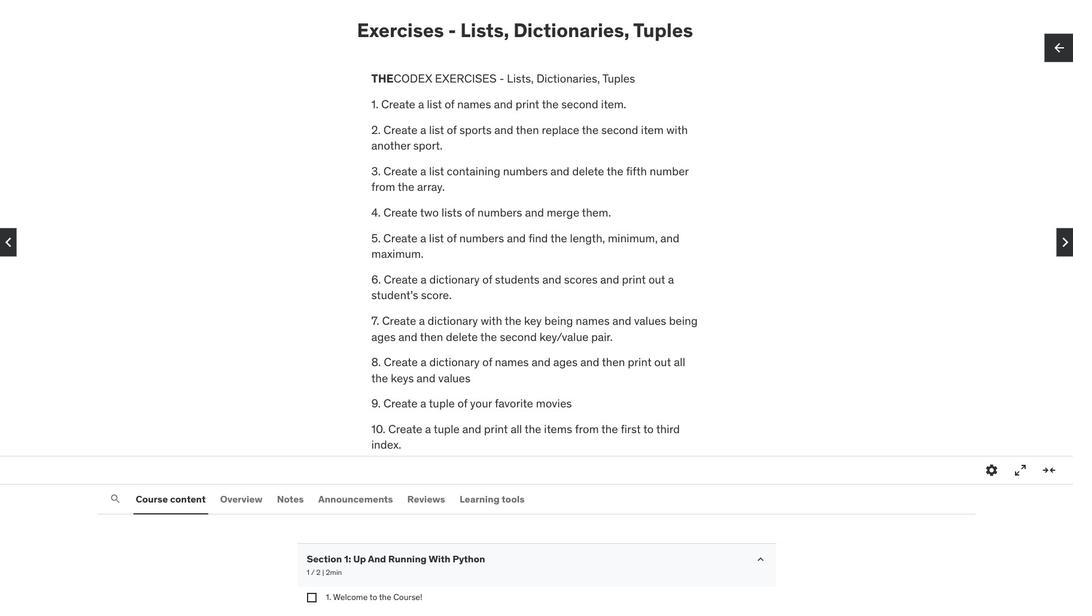 Task type: locate. For each thing, give the bounding box(es) containing it.
a for 3. create a list containing numbers and delete the fifth number from the array.
[[420, 164, 426, 178]]

create up keys on the bottom left of page
[[384, 355, 418, 369]]

lists
[[442, 205, 462, 220]]

the codex exercises - lists, dictionaries, tuples
[[371, 71, 635, 86]]

of down lists
[[447, 231, 457, 245]]

0 vertical spatial 1.
[[371, 97, 379, 111]]

names inside 8. create a dictionary of names and ages and then print out all the keys and values
[[495, 355, 529, 369]]

0 horizontal spatial names
[[457, 97, 491, 111]]

- left the lists,
[[448, 18, 456, 43]]

0 vertical spatial ages
[[371, 330, 396, 344]]

another
[[371, 138, 411, 153]]

of for merge
[[465, 205, 475, 220]]

index.
[[371, 438, 402, 452]]

create inside 3. create a list containing numbers and delete the fifth number from the array.
[[384, 164, 418, 178]]

create up another
[[384, 122, 418, 137]]

dictionary up score.
[[429, 272, 480, 287]]

numbers inside 3. create a list containing numbers and delete the fifth number from the array.
[[503, 164, 548, 178]]

create inside the 6. create a dictionary of students and scores and print out a student's score.
[[384, 272, 418, 287]]

1 vertical spatial numbers
[[478, 205, 522, 220]]

then down pair. at the right bottom of the page
[[602, 355, 625, 369]]

0 vertical spatial values
[[634, 314, 667, 328]]

names
[[457, 97, 491, 111], [576, 314, 610, 328], [495, 355, 529, 369]]

numbers
[[503, 164, 548, 178], [478, 205, 522, 220], [460, 231, 504, 245]]

tools
[[502, 493, 525, 505]]

2 vertical spatial dictionary
[[429, 355, 480, 369]]

dictionary inside 7. create a dictionary with the key being names and values being ages and then delete the second key/value pair.
[[428, 314, 478, 328]]

the left the array.
[[398, 180, 415, 194]]

ages down 7.
[[371, 330, 396, 344]]

announcements button
[[316, 485, 395, 514]]

and down 9. create a tuple of your favorite movies at the bottom
[[462, 422, 481, 436]]

the up 8. create a dictionary of names and ages and then print out all the keys and values
[[481, 330, 497, 344]]

numbers down 4. create two lists of numbers and merge them.
[[460, 231, 504, 245]]

the up replace
[[542, 97, 559, 111]]

10.
[[371, 422, 386, 436]]

create right 7.
[[382, 314, 416, 328]]

1 horizontal spatial with
[[667, 122, 688, 137]]

a inside 7. create a dictionary with the key being names and values being ages and then delete the second key/value pair.
[[419, 314, 425, 328]]

a inside 3. create a list containing numbers and delete the fifth number from the array.
[[420, 164, 426, 178]]

minimum,
[[608, 231, 658, 245]]

1 vertical spatial ages
[[553, 355, 578, 369]]

numbers for merge
[[478, 205, 522, 220]]

announcements
[[318, 493, 393, 505]]

1 vertical spatial with
[[481, 314, 502, 328]]

a inside 8. create a dictionary of names and ages and then print out all the keys and values
[[421, 355, 427, 369]]

a inside 10. create a tuple and print all the items from the first to third index.
[[425, 422, 431, 436]]

1 horizontal spatial then
[[516, 122, 539, 137]]

1 horizontal spatial from
[[575, 422, 599, 436]]

two
[[420, 205, 439, 220]]

dictionary inside 8. create a dictionary of names and ages and then print out all the keys and values
[[429, 355, 480, 369]]

dictionary down score.
[[428, 314, 478, 328]]

tuple inside 10. create a tuple and print all the items from the first to third index.
[[434, 422, 460, 436]]

list inside 3. create a list containing numbers and delete the fifth number from the array.
[[429, 164, 444, 178]]

the left first at the right of page
[[602, 422, 618, 436]]

with
[[667, 122, 688, 137], [481, 314, 502, 328]]

create inside 5. create a list of numbers and find the length, minimum, and maximum.
[[384, 231, 418, 245]]

list inside 5. create a list of numbers and find the length, minimum, and maximum.
[[429, 231, 444, 245]]

0 horizontal spatial to
[[370, 592, 377, 603]]

create right the 9.
[[384, 397, 418, 411]]

of left sports
[[447, 122, 457, 137]]

of for scores
[[482, 272, 492, 287]]

a inside 5. create a list of numbers and find the length, minimum, and maximum.
[[420, 231, 426, 245]]

create up student's
[[384, 272, 418, 287]]

0 horizontal spatial from
[[371, 180, 395, 194]]

section 1: up and running with python 1 / 2 | 2min
[[307, 553, 485, 577]]

fullscreen image
[[1014, 464, 1028, 478]]

- up 1. create a list of names and print the second item.
[[500, 71, 504, 86]]

names up sports
[[457, 97, 491, 111]]

score.
[[421, 288, 452, 303]]

dictionaries,
[[514, 18, 630, 43], [537, 71, 600, 86]]

exercises - lists, dictionaries, tuples
[[357, 18, 693, 43]]

list for 1.
[[427, 97, 442, 111]]

1 horizontal spatial to
[[644, 422, 654, 436]]

the
[[542, 97, 559, 111], [582, 122, 599, 137], [607, 164, 624, 178], [398, 180, 415, 194], [551, 231, 567, 245], [505, 314, 522, 328], [481, 330, 497, 344], [371, 371, 388, 385], [525, 422, 542, 436], [602, 422, 618, 436], [379, 592, 391, 603]]

of for find
[[447, 231, 457, 245]]

list up the array.
[[429, 164, 444, 178]]

the left items
[[525, 422, 542, 436]]

1 vertical spatial tuples
[[603, 71, 635, 86]]

of right lists
[[465, 205, 475, 220]]

all inside 8. create a dictionary of names and ages and then print out all the keys and values
[[674, 355, 686, 369]]

0 vertical spatial -
[[448, 18, 456, 43]]

of up your at bottom left
[[483, 355, 492, 369]]

0 vertical spatial from
[[371, 180, 395, 194]]

1. up 2. on the top
[[371, 97, 379, 111]]

second
[[562, 97, 599, 111], [602, 122, 639, 137], [500, 330, 537, 344]]

running
[[388, 553, 427, 565]]

numbers up 5. create a list of numbers and find the length, minimum, and maximum.
[[478, 205, 522, 220]]

ages down key/value on the bottom of page
[[553, 355, 578, 369]]

fifth
[[626, 164, 647, 178]]

replace
[[542, 122, 580, 137]]

reviews
[[407, 493, 445, 505]]

a for 5. create a list of numbers and find the length, minimum, and maximum.
[[420, 231, 426, 245]]

list inside 2. create a list of sports and then replace the second item with another sport.
[[429, 122, 444, 137]]

1. create a list of names and print the second item.
[[371, 97, 627, 111]]

reviews button
[[405, 485, 448, 514]]

of inside the 6. create a dictionary of students and scores and print out a student's score.
[[482, 272, 492, 287]]

pair.
[[591, 330, 613, 344]]

create for 3.
[[384, 164, 418, 178]]

to right welcome on the left bottom of the page
[[370, 592, 377, 603]]

1 vertical spatial all
[[511, 422, 522, 436]]

and
[[494, 97, 513, 111], [495, 122, 514, 137], [551, 164, 570, 178], [525, 205, 544, 220], [507, 231, 526, 245], [661, 231, 680, 245], [543, 272, 562, 287], [600, 272, 619, 287], [613, 314, 632, 328], [399, 330, 418, 344], [532, 355, 551, 369], [581, 355, 600, 369], [417, 371, 436, 385], [462, 422, 481, 436]]

overview button
[[218, 485, 265, 514]]

being
[[545, 314, 573, 328], [669, 314, 698, 328]]

create up index.
[[388, 422, 423, 436]]

print inside 8. create a dictionary of names and ages and then print out all the keys and values
[[628, 355, 652, 369]]

second up replace
[[562, 97, 599, 111]]

2 vertical spatial then
[[602, 355, 625, 369]]

7.
[[371, 314, 379, 328]]

2 horizontal spatial then
[[602, 355, 625, 369]]

create right 4.
[[384, 205, 418, 220]]

1 vertical spatial names
[[576, 314, 610, 328]]

create right '3.'
[[384, 164, 418, 178]]

values
[[634, 314, 667, 328], [438, 371, 471, 385]]

0 horizontal spatial 1.
[[326, 592, 331, 603]]

1 horizontal spatial being
[[669, 314, 698, 328]]

1 vertical spatial second
[[602, 122, 639, 137]]

tuple for of
[[429, 397, 455, 411]]

2 being from the left
[[669, 314, 698, 328]]

list down "two"
[[429, 231, 444, 245]]

the inside 5. create a list of numbers and find the length, minimum, and maximum.
[[551, 231, 567, 245]]

the right find
[[551, 231, 567, 245]]

0 horizontal spatial all
[[511, 422, 522, 436]]

and inside 3. create a list containing numbers and delete the fifth number from the array.
[[551, 164, 570, 178]]

tuple left your at bottom left
[[429, 397, 455, 411]]

first
[[621, 422, 641, 436]]

then
[[516, 122, 539, 137], [420, 330, 443, 344], [602, 355, 625, 369]]

numbers inside 5. create a list of numbers and find the length, minimum, and maximum.
[[460, 231, 504, 245]]

of
[[445, 97, 455, 111], [447, 122, 457, 137], [465, 205, 475, 220], [447, 231, 457, 245], [482, 272, 492, 287], [483, 355, 492, 369], [458, 397, 468, 411]]

1 vertical spatial out
[[655, 355, 671, 369]]

learning tools button
[[457, 485, 527, 514]]

dictionary up 9. create a tuple of your favorite movies at the bottom
[[429, 355, 480, 369]]

out
[[649, 272, 666, 287], [655, 355, 671, 369]]

0 vertical spatial delete
[[572, 164, 604, 178]]

a for 2. create a list of sports and then replace the second item with another sport.
[[420, 122, 426, 137]]

1 vertical spatial 1.
[[326, 592, 331, 603]]

settings image
[[985, 464, 999, 478]]

numbers for delete
[[503, 164, 548, 178]]

length,
[[570, 231, 605, 245]]

0 horizontal spatial then
[[420, 330, 443, 344]]

and
[[368, 553, 386, 565]]

0 horizontal spatial -
[[448, 18, 456, 43]]

0 vertical spatial with
[[667, 122, 688, 137]]

student's
[[371, 288, 418, 303]]

ages inside 8. create a dictionary of names and ages and then print out all the keys and values
[[553, 355, 578, 369]]

of down the exercises
[[445, 97, 455, 111]]

delete inside 7. create a dictionary with the key being names and values being ages and then delete the second key/value pair.
[[446, 330, 478, 344]]

values inside 7. create a dictionary with the key being names and values being ages and then delete the second key/value pair.
[[634, 314, 667, 328]]

of left your at bottom left
[[458, 397, 468, 411]]

1.
[[371, 97, 379, 111], [326, 592, 331, 603]]

0 horizontal spatial with
[[481, 314, 502, 328]]

the inside 8. create a dictionary of names and ages and then print out all the keys and values
[[371, 371, 388, 385]]

2 vertical spatial second
[[500, 330, 537, 344]]

0 vertical spatial then
[[516, 122, 539, 137]]

print
[[516, 97, 540, 111], [622, 272, 646, 287], [628, 355, 652, 369], [484, 422, 508, 436]]

1 vertical spatial delete
[[446, 330, 478, 344]]

all
[[674, 355, 686, 369], [511, 422, 522, 436]]

and down replace
[[551, 164, 570, 178]]

delete down score.
[[446, 330, 478, 344]]

the down 8.
[[371, 371, 388, 385]]

0 vertical spatial dictionary
[[429, 272, 480, 287]]

1 horizontal spatial all
[[674, 355, 686, 369]]

1 horizontal spatial delete
[[572, 164, 604, 178]]

1 horizontal spatial ages
[[553, 355, 578, 369]]

create inside 7. create a dictionary with the key being names and values being ages and then delete the second key/value pair.
[[382, 314, 416, 328]]

delete up them.
[[572, 164, 604, 178]]

0 vertical spatial to
[[644, 422, 654, 436]]

names down 7. create a dictionary with the key being names and values being ages and then delete the second key/value pair.
[[495, 355, 529, 369]]

1 vertical spatial values
[[438, 371, 471, 385]]

to
[[644, 422, 654, 436], [370, 592, 377, 603]]

2.
[[371, 122, 381, 137]]

with left key
[[481, 314, 502, 328]]

a inside 2. create a list of sports and then replace the second item with another sport.
[[420, 122, 426, 137]]

create
[[381, 97, 416, 111], [384, 122, 418, 137], [384, 164, 418, 178], [384, 205, 418, 220], [384, 231, 418, 245], [384, 272, 418, 287], [382, 314, 416, 328], [384, 355, 418, 369], [384, 397, 418, 411], [388, 422, 423, 436]]

movies
[[536, 397, 572, 411]]

0 vertical spatial out
[[649, 272, 666, 287]]

2 horizontal spatial second
[[602, 122, 639, 137]]

0 horizontal spatial values
[[438, 371, 471, 385]]

0 vertical spatial all
[[674, 355, 686, 369]]

1. right 'xsmall' image
[[326, 592, 331, 603]]

content
[[170, 493, 206, 505]]

second inside 2. create a list of sports and then replace the second item with another sport.
[[602, 122, 639, 137]]

array.
[[417, 180, 445, 194]]

create down codex
[[381, 97, 416, 111]]

0 horizontal spatial second
[[500, 330, 537, 344]]

python
[[453, 553, 485, 565]]

and up find
[[525, 205, 544, 220]]

0 vertical spatial names
[[457, 97, 491, 111]]

0 horizontal spatial being
[[545, 314, 573, 328]]

1. welcome to the course!
[[326, 592, 422, 603]]

create inside 10. create a tuple and print all the items from the first to third index.
[[388, 422, 423, 436]]

find
[[529, 231, 548, 245]]

ages inside 7. create a dictionary with the key being names and values being ages and then delete the second key/value pair.
[[371, 330, 396, 344]]

of inside 2. create a list of sports and then replace the second item with another sport.
[[447, 122, 457, 137]]

0 vertical spatial tuple
[[429, 397, 455, 411]]

of for print
[[445, 97, 455, 111]]

a
[[418, 97, 424, 111], [420, 122, 426, 137], [420, 164, 426, 178], [420, 231, 426, 245], [421, 272, 427, 287], [668, 272, 674, 287], [419, 314, 425, 328], [421, 355, 427, 369], [420, 397, 426, 411], [425, 422, 431, 436]]

from down '3.'
[[371, 180, 395, 194]]

of inside 8. create a dictionary of names and ages and then print out all the keys and values
[[483, 355, 492, 369]]

0 vertical spatial numbers
[[503, 164, 548, 178]]

names for print
[[457, 97, 491, 111]]

the right replace
[[582, 122, 599, 137]]

2
[[316, 568, 321, 577]]

1 vertical spatial from
[[575, 422, 599, 436]]

names for ages
[[495, 355, 529, 369]]

create inside 8. create a dictionary of names and ages and then print out all the keys and values
[[384, 355, 418, 369]]

the
[[371, 71, 394, 86]]

them.
[[582, 205, 611, 220]]

with inside 7. create a dictionary with the key being names and values being ages and then delete the second key/value pair.
[[481, 314, 502, 328]]

items
[[544, 422, 572, 436]]

item
[[641, 122, 664, 137]]

then inside 8. create a dictionary of names and ages and then print out all the keys and values
[[602, 355, 625, 369]]

lists,
[[461, 18, 509, 43]]

and down pair. at the right bottom of the page
[[581, 355, 600, 369]]

and down 1. create a list of names and print the second item.
[[495, 122, 514, 137]]

section
[[307, 553, 342, 565]]

2 horizontal spatial names
[[576, 314, 610, 328]]

then left replace
[[516, 122, 539, 137]]

ages
[[371, 330, 396, 344], [553, 355, 578, 369]]

names up pair. at the right bottom of the page
[[576, 314, 610, 328]]

tuple down 9. create a tuple of your favorite movies at the bottom
[[434, 422, 460, 436]]

of left students
[[482, 272, 492, 287]]

1 vertical spatial tuple
[[434, 422, 460, 436]]

1 horizontal spatial 1.
[[371, 97, 379, 111]]

overview
[[220, 493, 263, 505]]

0 horizontal spatial ages
[[371, 330, 396, 344]]

create up maximum.
[[384, 231, 418, 245]]

list down codex
[[427, 97, 442, 111]]

with right item
[[667, 122, 688, 137]]

numbers down 2. create a list of sports and then replace the second item with another sport.
[[503, 164, 548, 178]]

and left scores
[[543, 272, 562, 287]]

of inside 5. create a list of numbers and find the length, minimum, and maximum.
[[447, 231, 457, 245]]

list up sport.
[[429, 122, 444, 137]]

create inside 2. create a list of sports and then replace the second item with another sport.
[[384, 122, 418, 137]]

1. for 1. welcome to the course!
[[326, 592, 331, 603]]

1 horizontal spatial values
[[634, 314, 667, 328]]

go to previous lecture image
[[0, 233, 18, 252]]

containing
[[447, 164, 500, 178]]

create for 9.
[[384, 397, 418, 411]]

create for 4.
[[384, 205, 418, 220]]

to right first at the right of page
[[644, 422, 654, 436]]

create for 8.
[[384, 355, 418, 369]]

delete
[[572, 164, 604, 178], [446, 330, 478, 344]]

1 horizontal spatial -
[[500, 71, 504, 86]]

second down key
[[500, 330, 537, 344]]

dictionary
[[429, 272, 480, 287], [428, 314, 478, 328], [429, 355, 480, 369]]

2 vertical spatial numbers
[[460, 231, 504, 245]]

-
[[448, 18, 456, 43], [500, 71, 504, 86]]

then down score.
[[420, 330, 443, 344]]

all inside 10. create a tuple and print all the items from the first to third index.
[[511, 422, 522, 436]]

list
[[427, 97, 442, 111], [429, 122, 444, 137], [429, 164, 444, 178], [429, 231, 444, 245]]

second down item. in the top right of the page
[[602, 122, 639, 137]]

1 horizontal spatial names
[[495, 355, 529, 369]]

and left find
[[507, 231, 526, 245]]

1 vertical spatial dictionary
[[428, 314, 478, 328]]

of for then
[[447, 122, 457, 137]]

exit expanded view image
[[1042, 464, 1057, 478]]

create for 1.
[[381, 97, 416, 111]]

0 vertical spatial second
[[562, 97, 599, 111]]

1 vertical spatial then
[[420, 330, 443, 344]]

a for 1. create a list of names and print the second item.
[[418, 97, 424, 111]]

tuples
[[633, 18, 693, 43], [603, 71, 635, 86]]

and inside 2. create a list of sports and then replace the second item with another sport.
[[495, 122, 514, 137]]

0 horizontal spatial delete
[[446, 330, 478, 344]]

sports
[[460, 122, 492, 137]]

2 vertical spatial names
[[495, 355, 529, 369]]

from right items
[[575, 422, 599, 436]]

notes button
[[275, 485, 306, 514]]



Task type: describe. For each thing, give the bounding box(es) containing it.
the left key
[[505, 314, 522, 328]]

5. create a list of numbers and find the length, minimum, and maximum.
[[371, 231, 680, 261]]

create for 10.
[[388, 422, 423, 436]]

students
[[495, 272, 540, 287]]

a for 8. create a dictionary of names and ages and then print out all the keys and values
[[421, 355, 427, 369]]

dictionary inside the 6. create a dictionary of students and scores and print out a student's score.
[[429, 272, 480, 287]]

8. create a dictionary of names and ages and then print out all the keys and values
[[371, 355, 686, 385]]

1:
[[344, 553, 351, 565]]

dictionary for and
[[429, 355, 480, 369]]

your
[[470, 397, 492, 411]]

1. for 1. create a list of names and print the second item.
[[371, 97, 379, 111]]

course content
[[136, 493, 206, 505]]

10. create a tuple and print all the items from the first to third index.
[[371, 422, 680, 452]]

9. create a tuple of your favorite movies
[[371, 397, 572, 411]]

small image
[[755, 554, 767, 566]]

|
[[322, 568, 324, 577]]

keys
[[391, 371, 414, 385]]

and right the minimum,
[[661, 231, 680, 245]]

then inside 7. create a dictionary with the key being names and values being ages and then delete the second key/value pair.
[[420, 330, 443, 344]]

and up keys on the bottom left of page
[[399, 330, 418, 344]]

medium image
[[1052, 41, 1067, 55]]

1 being from the left
[[545, 314, 573, 328]]

1 vertical spatial dictionaries,
[[537, 71, 600, 86]]

out inside 8. create a dictionary of names and ages and then print out all the keys and values
[[655, 355, 671, 369]]

exercises
[[357, 18, 444, 43]]

with inside 2. create a list of sports and then replace the second item with another sport.
[[667, 122, 688, 137]]

print inside 10. create a tuple and print all the items from the first to third index.
[[484, 422, 508, 436]]

create for 6.
[[384, 272, 418, 287]]

1 vertical spatial to
[[370, 592, 377, 603]]

0 vertical spatial tuples
[[633, 18, 693, 43]]

and inside 10. create a tuple and print all the items from the first to third index.
[[462, 422, 481, 436]]

notes
[[277, 493, 304, 505]]

item.
[[601, 97, 627, 111]]

the left fifth
[[607, 164, 624, 178]]

a for 6. create a dictionary of students and scores and print out a student's score.
[[421, 272, 427, 287]]

/
[[311, 568, 315, 577]]

list for 3.
[[429, 164, 444, 178]]

list for 5.
[[429, 231, 444, 245]]

and up pair. at the right bottom of the page
[[613, 314, 632, 328]]

course content button
[[133, 485, 208, 514]]

key/value
[[540, 330, 589, 344]]

4.
[[371, 205, 381, 220]]

8.
[[371, 355, 381, 369]]

and down the codex exercises - lists, dictionaries, tuples
[[494, 97, 513, 111]]

numbers for find
[[460, 231, 504, 245]]

exercises
[[435, 71, 497, 86]]

values inside 8. create a dictionary of names and ages and then print out all the keys and values
[[438, 371, 471, 385]]

2. create a list of sports and then replace the second item with another sport.
[[371, 122, 688, 153]]

from inside 3. create a list containing numbers and delete the fifth number from the array.
[[371, 180, 395, 194]]

dictionary for delete
[[428, 314, 478, 328]]

learning tools
[[460, 493, 525, 505]]

from inside 10. create a tuple and print all the items from the first to third index.
[[575, 422, 599, 436]]

1 horizontal spatial second
[[562, 97, 599, 111]]

up
[[353, 553, 366, 565]]

3. create a list containing numbers and delete the fifth number from the array.
[[371, 164, 689, 194]]

with
[[429, 553, 451, 565]]

learning
[[460, 493, 500, 505]]

names inside 7. create a dictionary with the key being names and values being ages and then delete the second key/value pair.
[[576, 314, 610, 328]]

sport.
[[413, 138, 443, 153]]

codex
[[394, 71, 432, 86]]

create for 7.
[[382, 314, 416, 328]]

search image
[[109, 494, 121, 506]]

0 vertical spatial dictionaries,
[[514, 18, 630, 43]]

course!
[[394, 592, 422, 603]]

and right scores
[[600, 272, 619, 287]]

create for 2.
[[384, 122, 418, 137]]

2min
[[326, 568, 342, 577]]

merge
[[547, 205, 580, 220]]

a for 10. create a tuple and print all the items from the first to third index.
[[425, 422, 431, 436]]

6. create a dictionary of students and scores and print out a student's score.
[[371, 272, 674, 303]]

of for movies
[[458, 397, 468, 411]]

and down 7. create a dictionary with the key being names and values being ages and then delete the second key/value pair.
[[532, 355, 551, 369]]

favorite
[[495, 397, 533, 411]]

of for ages
[[483, 355, 492, 369]]

1
[[307, 568, 310, 577]]

third
[[656, 422, 680, 436]]

6.
[[371, 272, 381, 287]]

1 vertical spatial -
[[500, 71, 504, 86]]

a for 9. create a tuple of your favorite movies
[[420, 397, 426, 411]]

the left course!
[[379, 592, 391, 603]]

4. create two lists of numbers and merge them.
[[371, 205, 611, 220]]

a for 7. create a dictionary with the key being names and values being ages and then delete the second key/value pair.
[[419, 314, 425, 328]]

to inside 10. create a tuple and print all the items from the first to third index.
[[644, 422, 654, 436]]

3.
[[371, 164, 381, 178]]

5.
[[371, 231, 381, 245]]

then inside 2. create a list of sports and then replace the second item with another sport.
[[516, 122, 539, 137]]

welcome
[[333, 592, 368, 603]]

print inside the 6. create a dictionary of students and scores and print out a student's score.
[[622, 272, 646, 287]]

delete inside 3. create a list containing numbers and delete the fifth number from the array.
[[572, 164, 604, 178]]

maximum.
[[371, 247, 424, 261]]

create for 5.
[[384, 231, 418, 245]]

section 1: up and running with python button
[[307, 553, 485, 565]]

second inside 7. create a dictionary with the key being names and values being ages and then delete the second key/value pair.
[[500, 330, 537, 344]]

go to next lecture image
[[1056, 233, 1073, 252]]

course
[[136, 493, 168, 505]]

7. create a dictionary with the key being names and values being ages and then delete the second key/value pair.
[[371, 314, 698, 344]]

9.
[[371, 397, 381, 411]]

tuple for and
[[434, 422, 460, 436]]

number
[[650, 164, 689, 178]]

list for 2.
[[429, 122, 444, 137]]

out inside the 6. create a dictionary of students and scores and print out a student's score.
[[649, 272, 666, 287]]

the inside 2. create a list of sports and then replace the second item with another sport.
[[582, 122, 599, 137]]

and right keys on the bottom left of page
[[417, 371, 436, 385]]

key
[[524, 314, 542, 328]]

xsmall image
[[307, 594, 316, 603]]

scores
[[564, 272, 598, 287]]



Task type: vqa. For each thing, say whether or not it's contained in the screenshot.
SECOND in the 2. Create a list of sports and then replace the second item with another sport.
yes



